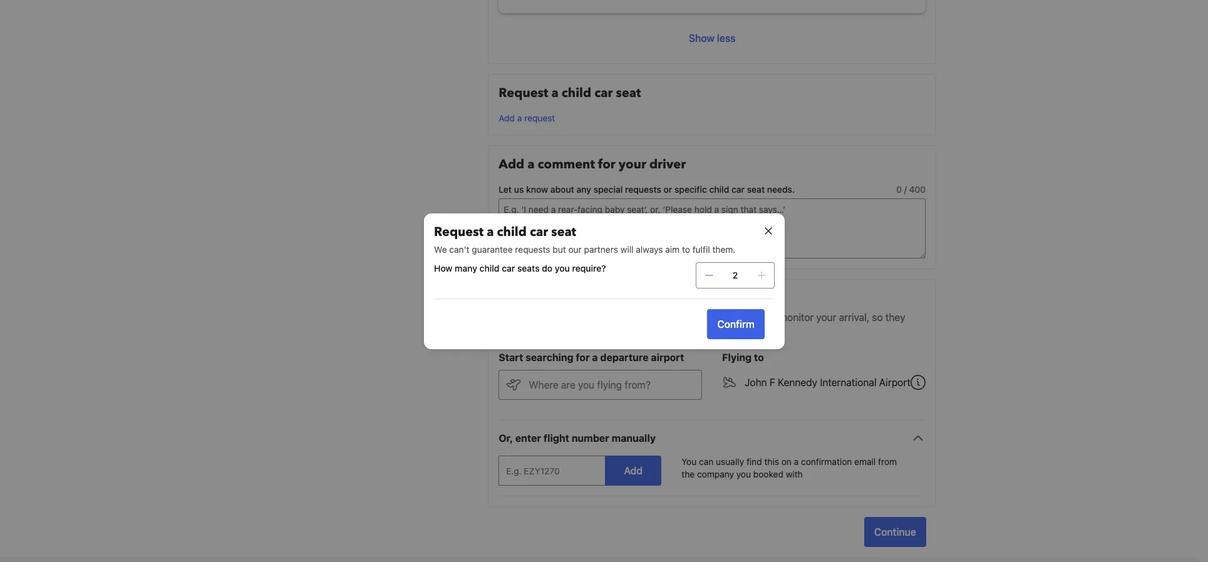 Task type: vqa. For each thing, say whether or not it's contained in the screenshot.
the Flight + Hotel
no



Task type: locate. For each thing, give the bounding box(es) containing it.
any
[[577, 184, 591, 195]]

1 vertical spatial know
[[499, 327, 523, 338]]

request
[[524, 113, 555, 123]]

car for request a child car seat
[[594, 85, 613, 101]]

company
[[697, 469, 734, 480]]

a right "on"
[[794, 457, 799, 467]]

child
[[562, 85, 591, 101], [709, 184, 729, 195], [497, 223, 526, 240], [479, 263, 499, 273]]

add up the use
[[499, 290, 524, 307]]

booked
[[753, 469, 783, 480]]

seat
[[616, 85, 641, 101], [747, 184, 765, 195], [551, 223, 576, 240]]

or
[[664, 184, 672, 195]]

you down usually
[[736, 469, 751, 480]]

know down the use
[[499, 327, 523, 338]]

a left request
[[517, 113, 522, 123]]

1 vertical spatial the
[[682, 469, 695, 480]]

comment
[[538, 156, 595, 173]]

our left tool
[[519, 312, 534, 323]]

you inside request a child car seat dialog
[[554, 263, 569, 273]]

start
[[499, 352, 523, 363]]

a left the comment
[[527, 156, 535, 173]]

seat inside request a child car seat we can't guarantee requests but our partners will always aim to fulfil them.
[[551, 223, 576, 240]]

flight
[[527, 290, 560, 307], [650, 312, 673, 323], [544, 433, 569, 444]]

child inside request a child car seat we can't guarantee requests but our partners will always aim to fulfil them.
[[497, 223, 526, 240]]

0 vertical spatial find
[[568, 312, 586, 323]]

flight inside dropdown button
[[544, 433, 569, 444]]

0 horizontal spatial requests
[[515, 244, 550, 255]]

0 vertical spatial the
[[716, 312, 730, 323]]

to down and
[[587, 327, 596, 338]]

seats
[[517, 263, 539, 273]]

1 vertical spatial flight
[[650, 312, 673, 323]]

flight left details
[[650, 312, 673, 323]]

will left always
[[620, 244, 633, 255]]

1 vertical spatial will
[[762, 312, 776, 323]]

0 horizontal spatial for
[[576, 352, 590, 363]]

0 vertical spatial requests
[[625, 184, 661, 195]]

1 horizontal spatial find
[[747, 457, 762, 467]]

0 vertical spatial you
[[554, 263, 569, 273]]

f
[[770, 377, 775, 388]]

you.
[[625, 327, 644, 338]]

show less
[[689, 33, 736, 44]]

1 horizontal spatial seat
[[616, 85, 641, 101]]

driver right '-'
[[733, 312, 759, 323]]

add up let
[[499, 156, 524, 173]]

your left arrival, on the right of page
[[816, 312, 836, 323]]

enter
[[515, 433, 541, 444]]

kennedy
[[778, 377, 817, 388]]

to inside request a child car seat we can't guarantee requests but our partners will always aim to fulfil them.
[[682, 244, 690, 255]]

will inside request a child car seat we can't guarantee requests but our partners will always aim to fulfil them.
[[620, 244, 633, 255]]

add
[[499, 113, 515, 123], [499, 156, 524, 173], [499, 290, 524, 307], [624, 465, 643, 477]]

request inside request a child car seat we can't guarantee requests but our partners will always aim to fulfil them.
[[434, 223, 483, 240]]

to
[[682, 244, 690, 255], [557, 312, 566, 323], [587, 327, 596, 338], [754, 352, 764, 363]]

when
[[560, 327, 585, 338]]

guarantee
[[471, 244, 512, 255]]

john
[[745, 377, 767, 388]]

the inside you can usually find this on a confirmation email from the company you booked with
[[682, 469, 695, 480]]

car inside request a child car seat we can't guarantee requests but our partners will always aim to fulfil them.
[[529, 223, 548, 240]]

1 horizontal spatial requests
[[625, 184, 661, 195]]

arrival,
[[839, 312, 869, 323]]

for down when
[[576, 352, 590, 363]]

find inside you can usually find this on a confirmation email from the company you booked with
[[747, 457, 762, 467]]

flight right enter
[[544, 433, 569, 444]]

0 vertical spatial will
[[620, 244, 633, 255]]

1 vertical spatial request
[[434, 223, 483, 240]]

will left monitor
[[762, 312, 776, 323]]

0 vertical spatial seat
[[616, 85, 641, 101]]

1 horizontal spatial the
[[716, 312, 730, 323]]

request for request a child car seat we can't guarantee requests but our partners will always aim to fulfil them.
[[434, 223, 483, 240]]

to right aim
[[682, 244, 690, 255]]

add inside add flight tracking use our tool to find and add your flight details - the driver will monitor your arrival, so they know exactly when to meet you.
[[499, 290, 524, 307]]

tracking
[[563, 290, 613, 307]]

the right '-'
[[716, 312, 730, 323]]

0 vertical spatial flight
[[527, 290, 560, 307]]

1 horizontal spatial driver
[[733, 312, 759, 323]]

the down you
[[682, 469, 695, 480]]

1 vertical spatial requests
[[515, 244, 550, 255]]

from
[[878, 457, 897, 467]]

car
[[594, 85, 613, 101], [732, 184, 745, 195], [529, 223, 548, 240], [501, 263, 515, 273]]

a inside button
[[517, 113, 522, 123]]

a for request a child car seat
[[551, 85, 559, 101]]

your up you.
[[628, 312, 648, 323]]

1 vertical spatial find
[[747, 457, 762, 467]]

our right but
[[568, 244, 581, 255]]

about
[[550, 184, 574, 195]]

0 vertical spatial request
[[499, 85, 548, 101]]

for up special
[[598, 156, 615, 173]]

to right flying
[[754, 352, 764, 363]]

let
[[499, 184, 512, 195]]

flight up tool
[[527, 290, 560, 307]]

0 vertical spatial our
[[568, 244, 581, 255]]

so
[[872, 312, 883, 323]]

2 horizontal spatial seat
[[747, 184, 765, 195]]

a
[[551, 85, 559, 101], [517, 113, 522, 123], [527, 156, 535, 173], [486, 223, 494, 240], [592, 352, 598, 363], [794, 457, 799, 467]]

details
[[676, 312, 706, 323]]

0 horizontal spatial will
[[620, 244, 633, 255]]

usually
[[716, 457, 744, 467]]

2 vertical spatial seat
[[551, 223, 576, 240]]

a up the guarantee
[[486, 223, 494, 240]]

request up can't
[[434, 223, 483, 240]]

0 vertical spatial driver
[[649, 156, 686, 173]]

0 horizontal spatial the
[[682, 469, 695, 480]]

you can usually find this on a confirmation email from the company you booked with
[[682, 457, 897, 480]]

will
[[620, 244, 633, 255], [762, 312, 776, 323]]

the
[[716, 312, 730, 323], [682, 469, 695, 480]]

request a child car seat dialog
[[409, 198, 799, 364]]

us
[[514, 184, 524, 195]]

driver
[[649, 156, 686, 173], [733, 312, 759, 323]]

manually
[[612, 433, 656, 444]]

0 horizontal spatial know
[[499, 327, 523, 338]]

on
[[781, 457, 792, 467]]

1 vertical spatial driver
[[733, 312, 759, 323]]

your up let us know about any special requests or specific child car seat needs.
[[619, 156, 646, 173]]

email
[[854, 457, 876, 467]]

1 vertical spatial you
[[736, 469, 751, 480]]

how
[[434, 263, 452, 273]]

2 vertical spatial flight
[[544, 433, 569, 444]]

0 horizontal spatial you
[[554, 263, 569, 273]]

add a request
[[499, 113, 555, 123]]

0 horizontal spatial our
[[519, 312, 534, 323]]

do
[[542, 263, 552, 273]]

find up when
[[568, 312, 586, 323]]

know right the us
[[526, 184, 548, 195]]

1 horizontal spatial request
[[499, 85, 548, 101]]

requests up seats on the left of the page
[[515, 244, 550, 255]]

find left this
[[747, 457, 762, 467]]

know inside add flight tracking use our tool to find and add your flight details - the driver will monitor your arrival, so they know exactly when to meet you.
[[499, 327, 523, 338]]

0 horizontal spatial find
[[568, 312, 586, 323]]

1 horizontal spatial will
[[762, 312, 776, 323]]

0 horizontal spatial request
[[434, 223, 483, 240]]

1 horizontal spatial you
[[736, 469, 751, 480]]

we
[[434, 244, 447, 255]]

you right do
[[554, 263, 569, 273]]

add left request
[[499, 113, 515, 123]]

for
[[598, 156, 615, 173], [576, 352, 590, 363]]

a for request a child car seat we can't guarantee requests but our partners will always aim to fulfil them.
[[486, 223, 494, 240]]

a inside request a child car seat we can't guarantee requests but our partners will always aim to fulfil them.
[[486, 223, 494, 240]]

request for request a child car seat
[[499, 85, 548, 101]]

find
[[568, 312, 586, 323], [747, 457, 762, 467]]

1 horizontal spatial our
[[568, 244, 581, 255]]

requests left or
[[625, 184, 661, 195]]

john f kennedy international airport
[[745, 377, 911, 388]]

request
[[499, 85, 548, 101], [434, 223, 483, 240]]

child for request a child car seat we can't guarantee requests but our partners will always aim to fulfil them.
[[497, 223, 526, 240]]

to right tool
[[557, 312, 566, 323]]

searching
[[526, 352, 574, 363]]

1 vertical spatial our
[[519, 312, 534, 323]]

0 horizontal spatial seat
[[551, 223, 576, 240]]

0 vertical spatial know
[[526, 184, 548, 195]]

0 vertical spatial for
[[598, 156, 615, 173]]

add button
[[605, 456, 662, 486]]

request up add a request at the top of the page
[[499, 85, 548, 101]]

seat for request a child car seat we can't guarantee requests but our partners will always aim to fulfil them.
[[551, 223, 576, 240]]

our inside request a child car seat we can't guarantee requests but our partners will always aim to fulfil them.
[[568, 244, 581, 255]]

or, enter flight number manually
[[499, 433, 656, 444]]

you
[[554, 263, 569, 273], [736, 469, 751, 480]]

your
[[619, 156, 646, 173], [628, 312, 648, 323], [816, 312, 836, 323]]

special
[[594, 184, 623, 195]]

driver up or
[[649, 156, 686, 173]]

add down 'manually' on the right of the page
[[624, 465, 643, 477]]

a up request
[[551, 85, 559, 101]]

know
[[526, 184, 548, 195], [499, 327, 523, 338]]

requests
[[625, 184, 661, 195], [515, 244, 550, 255]]



Task type: describe. For each thing, give the bounding box(es) containing it.
confirm
[[717, 318, 754, 330]]

partners
[[584, 244, 618, 255]]

you
[[682, 457, 697, 467]]

meet
[[599, 327, 622, 338]]

add for add a request
[[499, 113, 515, 123]]

many
[[454, 263, 477, 273]]

how many child car seats do you require?
[[434, 263, 606, 273]]

0
[[896, 184, 902, 195]]

can't
[[449, 244, 469, 255]]

less
[[717, 33, 736, 44]]

add for add
[[624, 465, 643, 477]]

show
[[689, 33, 715, 44]]

add a request button
[[499, 112, 555, 125]]

flying to
[[722, 352, 764, 363]]

continue button
[[864, 517, 926, 547]]

car for request a child car seat we can't guarantee requests but our partners will always aim to fulfil them.
[[529, 223, 548, 240]]

confirmation
[[801, 457, 852, 467]]

this
[[764, 457, 779, 467]]

confirm button
[[707, 309, 764, 339]]

require?
[[572, 263, 606, 273]]

1 horizontal spatial know
[[526, 184, 548, 195]]

you inside you can usually find this on a confirmation email from the company you booked with
[[736, 469, 751, 480]]

number
[[572, 433, 609, 444]]

requests inside request a child car seat we can't guarantee requests but our partners will always aim to fulfil them.
[[515, 244, 550, 255]]

fulfil
[[692, 244, 710, 255]]

exactly
[[525, 327, 558, 338]]

they
[[885, 312, 905, 323]]

the inside add flight tracking use our tool to find and add your flight details - the driver will monitor your arrival, so they know exactly when to meet you.
[[716, 312, 730, 323]]

1 vertical spatial seat
[[747, 184, 765, 195]]

find inside add flight tracking use our tool to find and add your flight details - the driver will monitor your arrival, so they know exactly when to meet you.
[[568, 312, 586, 323]]

a inside you can usually find this on a confirmation email from the company you booked with
[[794, 457, 799, 467]]

start searching for a departure airport
[[499, 352, 684, 363]]

our inside add flight tracking use our tool to find and add your flight details - the driver will monitor your arrival, so they know exactly when to meet you.
[[519, 312, 534, 323]]

child for request a child car seat
[[562, 85, 591, 101]]

a for add a request
[[517, 113, 522, 123]]

aim
[[665, 244, 679, 255]]

-
[[709, 312, 713, 323]]

add flight tracking use our tool to find and add your flight details - the driver will monitor your arrival, so they know exactly when to meet you.
[[499, 290, 905, 338]]

international
[[820, 377, 877, 388]]

them.
[[712, 244, 735, 255]]

monitor
[[779, 312, 814, 323]]

flying
[[722, 352, 752, 363]]

and
[[588, 312, 605, 323]]

a left departure
[[592, 352, 598, 363]]

will inside add flight tracking use our tool to find and add your flight details - the driver will monitor your arrival, so they know exactly when to meet you.
[[762, 312, 776, 323]]

airport
[[651, 352, 684, 363]]

driver inside add flight tracking use our tool to find and add your flight details - the driver will monitor your arrival, so they know exactly when to meet you.
[[733, 312, 759, 323]]

or,
[[499, 433, 513, 444]]

continue
[[874, 527, 916, 538]]

can
[[699, 457, 714, 467]]

0 horizontal spatial driver
[[649, 156, 686, 173]]

/
[[904, 184, 907, 195]]

1 horizontal spatial for
[[598, 156, 615, 173]]

specific
[[675, 184, 707, 195]]

departure
[[600, 352, 649, 363]]

0 / 400
[[896, 184, 926, 195]]

airport
[[879, 377, 911, 388]]

with
[[786, 469, 803, 480]]

use
[[499, 312, 516, 323]]

or, enter flight number manually button
[[499, 431, 926, 446]]

tool
[[537, 312, 554, 323]]

seat for request a child car seat
[[616, 85, 641, 101]]

car for how many child car seats do you require?
[[501, 263, 515, 273]]

add a comment for your driver
[[499, 156, 686, 173]]

add
[[608, 312, 625, 323]]

2
[[732, 270, 738, 280]]

show less button
[[499, 23, 926, 53]]

request a child car seat we can't guarantee requests but our partners will always aim to fulfil them.
[[434, 223, 735, 255]]

add for add flight tracking use our tool to find and add your flight details - the driver will monitor your arrival, so they know exactly when to meet you.
[[499, 290, 524, 307]]

let us know about any special requests or specific child car seat needs.
[[499, 184, 795, 195]]

but
[[552, 244, 566, 255]]

request a child car seat
[[499, 85, 641, 101]]

always
[[636, 244, 663, 255]]

a for add a comment for your driver
[[527, 156, 535, 173]]

400
[[909, 184, 926, 195]]

child for how many child car seats do you require?
[[479, 263, 499, 273]]

needs.
[[767, 184, 795, 195]]

add for add a comment for your driver
[[499, 156, 524, 173]]

1 vertical spatial for
[[576, 352, 590, 363]]



